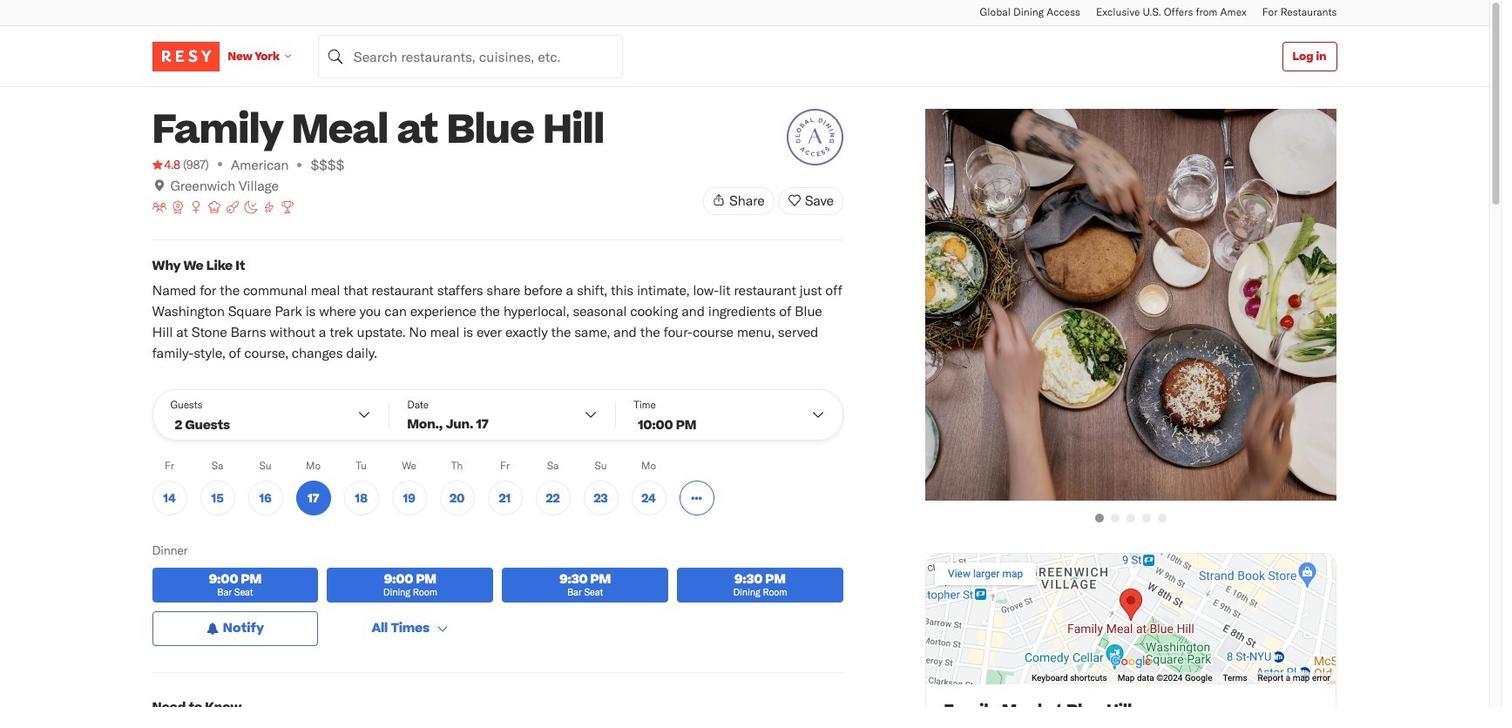 Task type: describe. For each thing, give the bounding box(es) containing it.
Search restaurants, cuisines, etc. text field
[[318, 34, 623, 78]]

4.8 out of 5 stars image
[[152, 156, 180, 173]]



Task type: locate. For each thing, give the bounding box(es) containing it.
None field
[[318, 34, 623, 78]]



Task type: vqa. For each thing, say whether or not it's contained in the screenshot.
FIELD
yes



